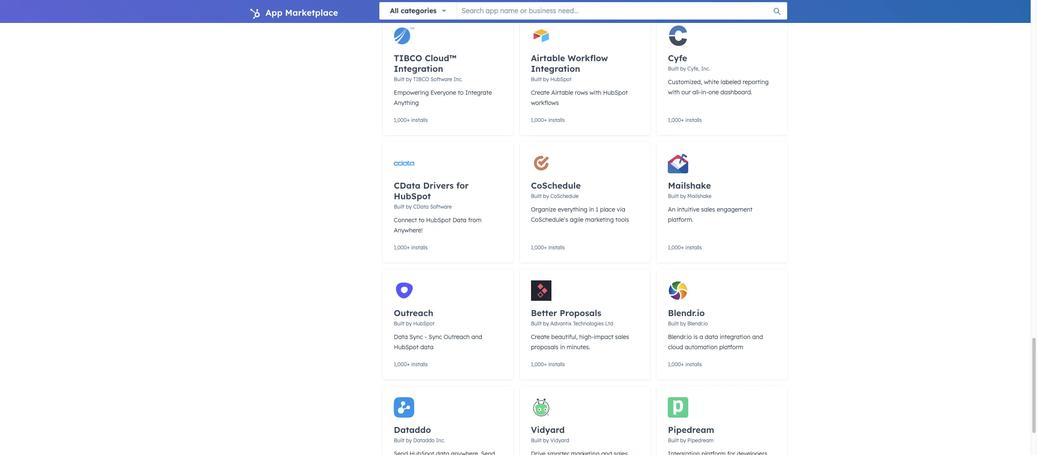 Task type: describe. For each thing, give the bounding box(es) containing it.
create beautiful, high-impact sales proposals in minutes.
[[531, 333, 629, 351]]

built inside coschedule built by coschedule
[[531, 193, 542, 199]]

software inside cdata drivers for hubspot built by cdata software
[[430, 204, 452, 210]]

workflow
[[568, 53, 608, 63]]

0 vertical spatial coschedule
[[531, 180, 581, 191]]

reporting
[[743, 78, 769, 86]]

create for built
[[531, 333, 550, 341]]

vidyard built by vidyard
[[531, 425, 569, 444]]

+ for outreach
[[407, 361, 410, 368]]

pipedream built by pipedream
[[668, 425, 715, 444]]

all-
[[693, 88, 701, 96]]

our
[[682, 88, 691, 96]]

proposals
[[531, 343, 559, 351]]

hubspot inside outreach built by hubspot
[[413, 321, 435, 327]]

by inside "vidyard built by vidyard"
[[543, 437, 549, 444]]

data inside the blendr.io is a data integration and cloud automation platform
[[705, 333, 718, 341]]

platform.
[[668, 216, 694, 224]]

cyfe
[[668, 53, 688, 63]]

white
[[704, 78, 719, 86]]

app marketplace
[[266, 7, 338, 18]]

installs for better proposals
[[549, 361, 565, 368]]

1,000 for outreach
[[394, 361, 407, 368]]

+ for cdata drivers for hubspot
[[407, 244, 410, 251]]

+ for tibco cloud™ integration
[[407, 117, 410, 123]]

mailshake built by mailshake
[[668, 180, 712, 199]]

data inside data sync - sync outreach and hubspot data
[[394, 333, 408, 341]]

integration
[[720, 333, 751, 341]]

1,000 for cdata drivers for hubspot
[[394, 244, 407, 251]]

better proposals built by advantix technologies ltd
[[531, 308, 613, 327]]

1,000 + installs for outreach
[[394, 361, 428, 368]]

outreach inside outreach built by hubspot
[[394, 308, 434, 318]]

workflows
[[531, 99, 559, 107]]

high-
[[580, 333, 594, 341]]

marketplace
[[285, 7, 338, 18]]

1 vertical spatial tibco
[[413, 76, 429, 82]]

built inside airtable workflow integration built by hubspot
[[531, 76, 542, 82]]

dataddo built by dataddo inc.
[[394, 425, 445, 444]]

drivers
[[423, 180, 454, 191]]

installs for outreach
[[411, 361, 428, 368]]

1,000 + installs for airtable workflow integration
[[531, 117, 565, 123]]

hubspot inside create airtable rows with hubspot workflows
[[603, 89, 628, 96]]

by inside tibco cloud™ integration built by tibco software inc.
[[406, 76, 412, 82]]

1,000 + installs for blendr.io
[[668, 361, 702, 368]]

+ for blendr.io
[[681, 361, 684, 368]]

Search app name or business need... search field
[[457, 2, 788, 19]]

in inside create beautiful, high-impact sales proposals in minutes.
[[560, 343, 565, 351]]

beautiful,
[[552, 333, 578, 341]]

platform
[[720, 343, 744, 351]]

from
[[468, 216, 482, 224]]

pipedream inside "pipedream built by pipedream"
[[688, 437, 714, 444]]

0 vertical spatial mailshake
[[668, 180, 711, 191]]

create airtable rows with hubspot workflows
[[531, 89, 628, 107]]

software inside tibco cloud™ integration built by tibco software inc.
[[431, 76, 452, 82]]

one
[[709, 88, 719, 96]]

empowering everyone to integrate anything
[[394, 89, 492, 107]]

airtable inside airtable workflow integration built by hubspot
[[531, 53, 565, 63]]

airtable workflow integration built by hubspot
[[531, 53, 608, 82]]

by inside coschedule built by coschedule
[[543, 193, 549, 199]]

1 vertical spatial vidyard
[[551, 437, 569, 444]]

tibco cloud™ integration built by tibco software inc.
[[394, 53, 463, 82]]

1 sync from the left
[[410, 333, 423, 341]]

1 vertical spatial cdata
[[413, 204, 429, 210]]

built inside mailshake built by mailshake
[[668, 193, 679, 199]]

cdata drivers for hubspot built by cdata software
[[394, 180, 469, 210]]

intuitive
[[677, 206, 700, 213]]

anything
[[394, 99, 419, 107]]

1,000 for tibco cloud™ integration
[[394, 117, 407, 123]]

1 vertical spatial mailshake
[[688, 193, 712, 199]]

technologies
[[573, 321, 604, 327]]

0 vertical spatial tibco
[[394, 53, 422, 63]]

all categories button
[[380, 2, 457, 20]]

hubspot inside data sync - sync outreach and hubspot data
[[394, 343, 419, 351]]

cloud™
[[425, 53, 457, 63]]

by inside outreach built by hubspot
[[406, 321, 412, 327]]

1 vertical spatial blendr.io
[[688, 321, 708, 327]]

1,000 for mailshake
[[668, 244, 681, 251]]

inc. inside tibco cloud™ integration built by tibco software inc.
[[454, 76, 463, 82]]

hubspot inside connect to hubspot data from anywhere!
[[426, 216, 451, 224]]

1,000 + installs for coschedule
[[531, 244, 565, 251]]

+ for mailshake
[[681, 244, 684, 251]]

installs for tibco cloud™ integration
[[411, 117, 428, 123]]

anywhere!
[[394, 227, 423, 234]]

categories
[[401, 6, 437, 15]]

0 vertical spatial cdata
[[394, 180, 421, 191]]

in-
[[701, 88, 709, 96]]

0 vertical spatial vidyard
[[531, 425, 565, 435]]

+ for coschedule
[[544, 244, 547, 251]]

an intuitive sales engagement platform.
[[668, 206, 753, 224]]

outreach inside data sync - sync outreach and hubspot data
[[444, 333, 470, 341]]

installs for mailshake
[[686, 244, 702, 251]]

and for outreach
[[472, 333, 482, 341]]

installs for cyfe
[[686, 117, 702, 123]]

organize
[[531, 206, 556, 213]]

hubspot inside airtable workflow integration built by hubspot
[[551, 76, 572, 82]]

proposals
[[560, 308, 602, 318]]

impact
[[594, 333, 614, 341]]

is
[[694, 333, 698, 341]]

by inside blendr.io built by blendr.io
[[681, 321, 686, 327]]

1,000 + installs for cyfe
[[668, 117, 702, 123]]

built inside outreach built by hubspot
[[394, 321, 405, 327]]

by inside cdata drivers for hubspot built by cdata software
[[406, 204, 412, 210]]

to inside connect to hubspot data from anywhere!
[[419, 216, 425, 224]]

hubspot inside cdata drivers for hubspot built by cdata software
[[394, 191, 431, 201]]

all
[[390, 6, 399, 15]]

customized,
[[668, 78, 703, 86]]

for
[[457, 180, 469, 191]]

cyfe,
[[688, 65, 700, 72]]



Task type: vqa. For each thing, say whether or not it's contained in the screenshot.
THE SEARCH HUBSPOT search box
no



Task type: locate. For each thing, give the bounding box(es) containing it.
1 horizontal spatial inc.
[[454, 76, 463, 82]]

1,000 + installs down cloud
[[668, 361, 702, 368]]

built
[[668, 65, 679, 72], [394, 76, 405, 82], [531, 76, 542, 82], [531, 193, 542, 199], [668, 193, 679, 199], [394, 204, 405, 210], [394, 321, 405, 327], [531, 321, 542, 327], [668, 321, 679, 327], [394, 437, 405, 444], [531, 437, 542, 444], [668, 437, 679, 444]]

built inside the dataddo built by dataddo inc.
[[394, 437, 405, 444]]

built inside cyfe built by cyfe, inc.
[[668, 65, 679, 72]]

sales inside an intuitive sales engagement platform.
[[702, 206, 716, 213]]

coschedule up everything
[[551, 193, 579, 199]]

inc. for dataddo
[[436, 437, 445, 444]]

1,000 + installs down anything
[[394, 117, 428, 123]]

1,000 + installs
[[394, 117, 428, 123], [531, 117, 565, 123], [668, 117, 702, 123], [394, 244, 428, 251], [531, 244, 565, 251], [668, 244, 702, 251], [394, 361, 428, 368], [531, 361, 565, 368], [668, 361, 702, 368]]

integration
[[394, 63, 443, 74], [531, 63, 581, 74]]

software up connect to hubspot data from anywhere!
[[430, 204, 452, 210]]

1 and from the left
[[472, 333, 482, 341]]

with inside create airtable rows with hubspot workflows
[[590, 89, 602, 96]]

sync left -
[[410, 333, 423, 341]]

1 vertical spatial pipedream
[[688, 437, 714, 444]]

data down outreach built by hubspot
[[394, 333, 408, 341]]

blendr.io is a data integration and cloud automation platform
[[668, 333, 763, 351]]

1 vertical spatial data
[[394, 333, 408, 341]]

1
[[596, 206, 599, 213]]

installs for blendr.io
[[686, 361, 702, 368]]

1 vertical spatial airtable
[[552, 89, 574, 96]]

sales right intuitive
[[702, 206, 716, 213]]

all categories
[[390, 6, 437, 15]]

app
[[266, 7, 283, 18]]

blendr.io
[[668, 308, 705, 318], [688, 321, 708, 327], [668, 333, 692, 341]]

+ down proposals
[[544, 361, 547, 368]]

rows
[[575, 89, 588, 96]]

create up proposals
[[531, 333, 550, 341]]

2 sync from the left
[[429, 333, 442, 341]]

installs down -
[[411, 361, 428, 368]]

tibco
[[394, 53, 422, 63], [413, 76, 429, 82]]

+ down our
[[681, 117, 684, 123]]

1,000 + installs down anywhere!
[[394, 244, 428, 251]]

create
[[531, 89, 550, 96], [531, 333, 550, 341]]

sales inside create beautiful, high-impact sales proposals in minutes.
[[615, 333, 629, 341]]

cdata left drivers
[[394, 180, 421, 191]]

1 vertical spatial sales
[[615, 333, 629, 341]]

to
[[458, 89, 464, 96], [419, 216, 425, 224]]

installs down anything
[[411, 117, 428, 123]]

blendr.io inside the blendr.io is a data integration and cloud automation platform
[[668, 333, 692, 341]]

+ down cloud
[[681, 361, 684, 368]]

create for integration
[[531, 89, 550, 96]]

connect
[[394, 216, 417, 224]]

to right the connect
[[419, 216, 425, 224]]

2 vertical spatial inc.
[[436, 437, 445, 444]]

2 create from the top
[[531, 333, 550, 341]]

inc. inside cyfe built by cyfe, inc.
[[701, 65, 711, 72]]

mailshake
[[668, 180, 711, 191], [688, 193, 712, 199]]

1,000 for airtable workflow integration
[[531, 117, 544, 123]]

1 vertical spatial dataddo
[[413, 437, 435, 444]]

1 horizontal spatial sales
[[702, 206, 716, 213]]

0 horizontal spatial in
[[560, 343, 565, 351]]

inc. inside the dataddo built by dataddo inc.
[[436, 437, 445, 444]]

0 horizontal spatial integration
[[394, 63, 443, 74]]

0 vertical spatial pipedream
[[668, 425, 715, 435]]

1 horizontal spatial integration
[[531, 63, 581, 74]]

built inside cdata drivers for hubspot built by cdata software
[[394, 204, 405, 210]]

0 vertical spatial inc.
[[701, 65, 711, 72]]

+ for airtable workflow integration
[[544, 117, 547, 123]]

coschedule inside coschedule built by coschedule
[[551, 193, 579, 199]]

by inside better proposals built by advantix technologies ltd
[[543, 321, 549, 327]]

integration inside airtable workflow integration built by hubspot
[[531, 63, 581, 74]]

1 horizontal spatial outreach
[[444, 333, 470, 341]]

hubspot up -
[[413, 321, 435, 327]]

+ down data sync - sync outreach and hubspot data
[[407, 361, 410, 368]]

customized, white labeled reporting with our all-in-one dashboard.
[[668, 78, 769, 96]]

0 vertical spatial data
[[453, 216, 467, 224]]

0 vertical spatial airtable
[[531, 53, 565, 63]]

via
[[617, 206, 626, 213]]

1,000 + installs down coschedule's
[[531, 244, 565, 251]]

tools
[[616, 216, 629, 224]]

installs for cdata drivers for hubspot
[[411, 244, 428, 251]]

advantix
[[551, 321, 572, 327]]

by inside cyfe built by cyfe, inc.
[[681, 65, 686, 72]]

outreach
[[394, 308, 434, 318], [444, 333, 470, 341]]

1 horizontal spatial and
[[753, 333, 763, 341]]

built inside "pipedream built by pipedream"
[[668, 437, 679, 444]]

1,000 for coschedule
[[531, 244, 544, 251]]

create up workflows
[[531, 89, 550, 96]]

1,000 + installs down our
[[668, 117, 702, 123]]

cdata
[[394, 180, 421, 191], [413, 204, 429, 210]]

2 and from the left
[[753, 333, 763, 341]]

0 vertical spatial outreach
[[394, 308, 434, 318]]

better
[[531, 308, 557, 318]]

1,000 + installs for cdata drivers for hubspot
[[394, 244, 428, 251]]

integration for tibco
[[394, 63, 443, 74]]

software up everyone
[[431, 76, 452, 82]]

with left our
[[668, 88, 680, 96]]

data down -
[[420, 343, 434, 351]]

create inside create airtable rows with hubspot workflows
[[531, 89, 550, 96]]

coschedule's
[[531, 216, 569, 224]]

0 horizontal spatial outreach
[[394, 308, 434, 318]]

empowering
[[394, 89, 429, 96]]

cyfe built by cyfe, inc.
[[668, 53, 711, 72]]

everything
[[558, 206, 588, 213]]

cloud
[[668, 343, 684, 351]]

0 horizontal spatial and
[[472, 333, 482, 341]]

to right everyone
[[458, 89, 464, 96]]

1,000
[[394, 117, 407, 123], [531, 117, 544, 123], [668, 117, 681, 123], [394, 244, 407, 251], [531, 244, 544, 251], [668, 244, 681, 251], [394, 361, 407, 368], [531, 361, 544, 368], [668, 361, 681, 368]]

-
[[425, 333, 427, 341]]

with right rows
[[590, 89, 602, 96]]

1 create from the top
[[531, 89, 550, 96]]

agile
[[570, 216, 584, 224]]

+ for better proposals
[[544, 361, 547, 368]]

installs down workflows
[[549, 117, 565, 123]]

with
[[668, 88, 680, 96], [590, 89, 602, 96]]

in inside organize everything in 1 place via coschedule's agile marketing tools
[[589, 206, 594, 213]]

airtable left rows
[[552, 89, 574, 96]]

a
[[700, 333, 704, 341]]

+ for cyfe
[[681, 117, 684, 123]]

installs down anywhere!
[[411, 244, 428, 251]]

installs down all-
[[686, 117, 702, 123]]

1 vertical spatial in
[[560, 343, 565, 351]]

0 horizontal spatial to
[[419, 216, 425, 224]]

0 vertical spatial to
[[458, 89, 464, 96]]

installs for coschedule
[[549, 244, 565, 251]]

built inside "vidyard built by vidyard"
[[531, 437, 542, 444]]

built inside better proposals built by advantix technologies ltd
[[531, 321, 542, 327]]

+ down platform.
[[681, 244, 684, 251]]

+ down workflows
[[544, 117, 547, 123]]

0 horizontal spatial with
[[590, 89, 602, 96]]

tibco up empowering
[[413, 76, 429, 82]]

outreach right -
[[444, 333, 470, 341]]

software
[[431, 76, 452, 82], [430, 204, 452, 210]]

0 vertical spatial blendr.io
[[668, 308, 705, 318]]

dashboard.
[[721, 88, 753, 96]]

blendr.io for blendr.io is a data integration and cloud automation platform
[[668, 333, 692, 341]]

inc.
[[701, 65, 711, 72], [454, 76, 463, 82], [436, 437, 445, 444]]

engagement
[[717, 206, 753, 213]]

outreach built by hubspot
[[394, 308, 435, 327]]

and inside the blendr.io is a data integration and cloud automation platform
[[753, 333, 763, 341]]

0 vertical spatial in
[[589, 206, 594, 213]]

1 integration from the left
[[394, 63, 443, 74]]

+ down anywhere!
[[407, 244, 410, 251]]

+ down anything
[[407, 117, 410, 123]]

ltd
[[606, 321, 613, 327]]

1,000 + installs down -
[[394, 361, 428, 368]]

1 vertical spatial data
[[420, 343, 434, 351]]

coschedule up organize
[[531, 180, 581, 191]]

minutes.
[[567, 343, 591, 351]]

sales right impact
[[615, 333, 629, 341]]

1,000 for cyfe
[[668, 117, 681, 123]]

1 vertical spatial to
[[419, 216, 425, 224]]

installs down coschedule's
[[549, 244, 565, 251]]

1 vertical spatial software
[[430, 204, 452, 210]]

place
[[600, 206, 616, 213]]

1,000 + installs down platform.
[[668, 244, 702, 251]]

hubspot up create airtable rows with hubspot workflows
[[551, 76, 572, 82]]

1 vertical spatial create
[[531, 333, 550, 341]]

1,000 + installs for better proposals
[[531, 361, 565, 368]]

built inside tibco cloud™ integration built by tibco software inc.
[[394, 76, 405, 82]]

data left from
[[453, 216, 467, 224]]

2 integration from the left
[[531, 63, 581, 74]]

with inside customized, white labeled reporting with our all-in-one dashboard.
[[668, 88, 680, 96]]

and inside data sync - sync outreach and hubspot data
[[472, 333, 482, 341]]

1,000 + installs down proposals
[[531, 361, 565, 368]]

outreach up -
[[394, 308, 434, 318]]

1 vertical spatial coschedule
[[551, 193, 579, 199]]

coschedule built by coschedule
[[531, 180, 581, 199]]

marketing
[[585, 216, 614, 224]]

0 horizontal spatial inc.
[[436, 437, 445, 444]]

0 vertical spatial create
[[531, 89, 550, 96]]

1,000 + installs for tibco cloud™ integration
[[394, 117, 428, 123]]

blendr.io for blendr.io built by blendr.io
[[668, 308, 705, 318]]

built inside blendr.io built by blendr.io
[[668, 321, 679, 327]]

inc. for cyfe
[[701, 65, 711, 72]]

by inside airtable workflow integration built by hubspot
[[543, 76, 549, 82]]

installs down automation
[[686, 361, 702, 368]]

1 vertical spatial outreach
[[444, 333, 470, 341]]

everyone
[[431, 89, 456, 96]]

data sync - sync outreach and hubspot data
[[394, 333, 482, 351]]

0 horizontal spatial data
[[394, 333, 408, 341]]

labeled
[[721, 78, 741, 86]]

+
[[407, 117, 410, 123], [544, 117, 547, 123], [681, 117, 684, 123], [407, 244, 410, 251], [544, 244, 547, 251], [681, 244, 684, 251], [407, 361, 410, 368], [544, 361, 547, 368], [681, 361, 684, 368]]

integration up rows
[[531, 63, 581, 74]]

integration inside tibco cloud™ integration built by tibco software inc.
[[394, 63, 443, 74]]

installs down proposals
[[549, 361, 565, 368]]

hubspot
[[551, 76, 572, 82], [603, 89, 628, 96], [394, 191, 431, 201], [426, 216, 451, 224], [413, 321, 435, 327], [394, 343, 419, 351]]

data
[[453, 216, 467, 224], [394, 333, 408, 341]]

by
[[681, 65, 686, 72], [406, 76, 412, 82], [543, 76, 549, 82], [543, 193, 549, 199], [681, 193, 686, 199], [406, 204, 412, 210], [406, 321, 412, 327], [543, 321, 549, 327], [681, 321, 686, 327], [406, 437, 412, 444], [543, 437, 549, 444], [681, 437, 686, 444]]

1 horizontal spatial in
[[589, 206, 594, 213]]

in left 1
[[589, 206, 594, 213]]

blendr.io built by blendr.io
[[668, 308, 708, 327]]

+ down coschedule's
[[544, 244, 547, 251]]

hubspot right rows
[[603, 89, 628, 96]]

installs down platform.
[[686, 244, 702, 251]]

tibco left "cloud™"
[[394, 53, 422, 63]]

data inside connect to hubspot data from anywhere!
[[453, 216, 467, 224]]

hubspot up the connect
[[394, 191, 431, 201]]

1 horizontal spatial to
[[458, 89, 464, 96]]

and for blendr.io
[[753, 333, 763, 341]]

cdata up the connect
[[413, 204, 429, 210]]

2 vertical spatial blendr.io
[[668, 333, 692, 341]]

by inside "pipedream built by pipedream"
[[681, 437, 686, 444]]

0 horizontal spatial sales
[[615, 333, 629, 341]]

data
[[705, 333, 718, 341], [420, 343, 434, 351]]

and
[[472, 333, 482, 341], [753, 333, 763, 341]]

1,000 + installs down workflows
[[531, 117, 565, 123]]

to inside empowering everyone to integrate anything
[[458, 89, 464, 96]]

sync
[[410, 333, 423, 341], [429, 333, 442, 341]]

in down beautiful,
[[560, 343, 565, 351]]

an
[[668, 206, 676, 213]]

1 horizontal spatial data
[[705, 333, 718, 341]]

installs
[[411, 117, 428, 123], [549, 117, 565, 123], [686, 117, 702, 123], [411, 244, 428, 251], [549, 244, 565, 251], [686, 244, 702, 251], [411, 361, 428, 368], [549, 361, 565, 368], [686, 361, 702, 368]]

organize everything in 1 place via coschedule's agile marketing tools
[[531, 206, 629, 224]]

hubspot down cdata drivers for hubspot built by cdata software
[[426, 216, 451, 224]]

by inside the dataddo built by dataddo inc.
[[406, 437, 412, 444]]

sales
[[702, 206, 716, 213], [615, 333, 629, 341]]

installs for airtable workflow integration
[[549, 117, 565, 123]]

pipedream
[[668, 425, 715, 435], [688, 437, 714, 444]]

0 vertical spatial software
[[431, 76, 452, 82]]

airtable
[[531, 53, 565, 63], [552, 89, 574, 96]]

integrate
[[466, 89, 492, 96]]

automation
[[685, 343, 718, 351]]

connect to hubspot data from anywhere!
[[394, 216, 482, 234]]

integration up empowering
[[394, 63, 443, 74]]

1 horizontal spatial with
[[668, 88, 680, 96]]

airtable left workflow
[[531, 53, 565, 63]]

integration for airtable
[[531, 63, 581, 74]]

0 vertical spatial data
[[705, 333, 718, 341]]

0 horizontal spatial sync
[[410, 333, 423, 341]]

1 horizontal spatial data
[[453, 216, 467, 224]]

sync right -
[[429, 333, 442, 341]]

0 vertical spatial sales
[[702, 206, 716, 213]]

hubspot down outreach built by hubspot
[[394, 343, 419, 351]]

0 horizontal spatial data
[[420, 343, 434, 351]]

2 horizontal spatial inc.
[[701, 65, 711, 72]]

create inside create beautiful, high-impact sales proposals in minutes.
[[531, 333, 550, 341]]

vidyard
[[531, 425, 565, 435], [551, 437, 569, 444]]

1 horizontal spatial sync
[[429, 333, 442, 341]]

data inside data sync - sync outreach and hubspot data
[[420, 343, 434, 351]]

data right a
[[705, 333, 718, 341]]

1,000 + installs for mailshake
[[668, 244, 702, 251]]

0 vertical spatial dataddo
[[394, 425, 431, 435]]

1,000 for blendr.io
[[668, 361, 681, 368]]

1,000 for better proposals
[[531, 361, 544, 368]]

airtable inside create airtable rows with hubspot workflows
[[552, 89, 574, 96]]

1 vertical spatial inc.
[[454, 76, 463, 82]]

by inside mailshake built by mailshake
[[681, 193, 686, 199]]



